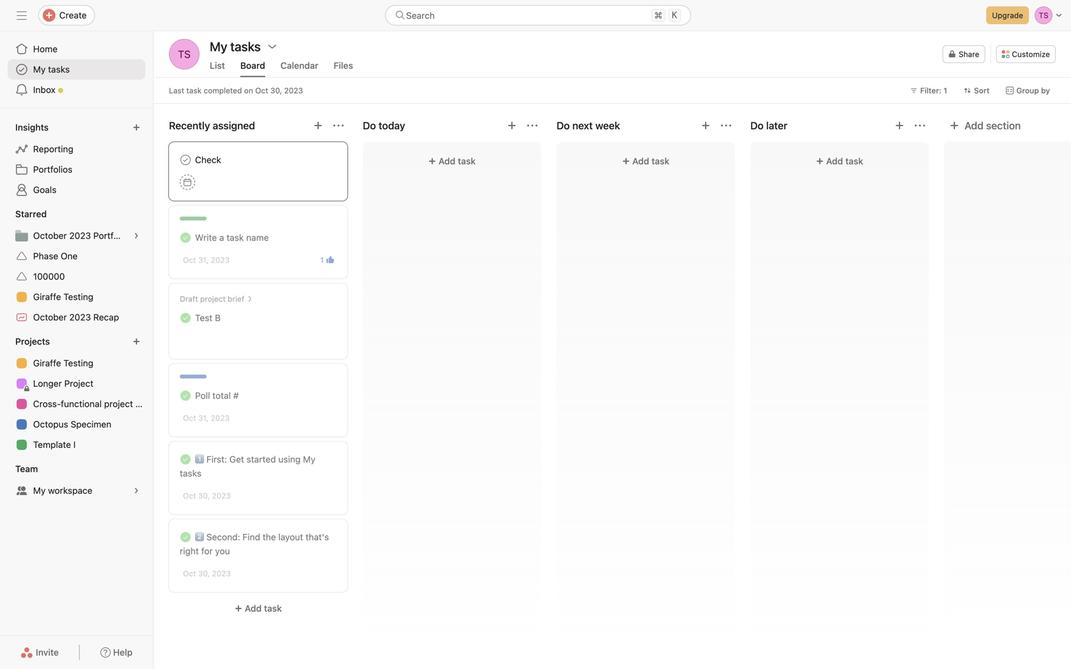 Task type: locate. For each thing, give the bounding box(es) containing it.
sort
[[974, 86, 990, 95]]

None field
[[385, 5, 691, 26]]

next week
[[573, 120, 620, 132]]

1 giraffe from the top
[[33, 292, 61, 302]]

4 completed checkbox from the top
[[178, 452, 193, 467]]

project
[[64, 378, 93, 389]]

more section actions image left do today
[[334, 121, 344, 131]]

1️⃣ first: get started using my tasks
[[180, 454, 316, 479]]

add task image down calendar link
[[313, 121, 323, 131]]

testing inside projects element
[[63, 358, 93, 369]]

30, down 1️⃣
[[198, 492, 210, 501]]

testing for first giraffe testing link from the bottom
[[63, 358, 93, 369]]

oct 30, 2023 for tasks
[[183, 492, 231, 501]]

list link
[[210, 60, 225, 77]]

2 completed image from the top
[[178, 388, 193, 404]]

specimen
[[71, 419, 111, 430]]

draft
[[180, 295, 198, 304]]

add section
[[965, 120, 1021, 132]]

0 vertical spatial oct 31, 2023
[[183, 256, 230, 265]]

1 vertical spatial oct 30, 2023 button
[[183, 570, 231, 578]]

the
[[263, 532, 276, 543]]

giraffe testing inside starred element
[[33, 292, 93, 302]]

you
[[215, 546, 230, 557]]

testing down 100000 link
[[63, 292, 93, 302]]

functional
[[61, 399, 102, 409]]

0 vertical spatial oct 30, 2023 button
[[183, 492, 231, 501]]

31,
[[198, 256, 209, 265], [198, 414, 209, 423]]

completed image left 2️⃣
[[178, 530, 193, 545]]

1 oct 31, 2023 from the top
[[183, 256, 230, 265]]

#
[[233, 391, 239, 401]]

oct down right
[[183, 570, 196, 578]]

test b
[[195, 313, 221, 323]]

2 giraffe testing from the top
[[33, 358, 93, 369]]

oct 30, 2023 down 1️⃣
[[183, 492, 231, 501]]

template i link
[[8, 435, 145, 455]]

3 completed checkbox from the top
[[178, 388, 193, 404]]

0 horizontal spatial 1
[[320, 256, 324, 265]]

add task image
[[313, 121, 323, 131], [507, 121, 517, 131], [895, 121, 905, 131]]

1 completed image from the top
[[178, 230, 193, 246]]

2 horizontal spatial add task image
[[895, 121, 905, 131]]

2 vertical spatial 30,
[[198, 570, 210, 578]]

oct 31, 2023 down write
[[183, 256, 230, 265]]

1 vertical spatial oct 31, 2023
[[183, 414, 230, 423]]

2 31, from the top
[[198, 414, 209, 423]]

template
[[33, 440, 71, 450]]

for
[[201, 546, 213, 557]]

1 oct 30, 2023 from the top
[[183, 492, 231, 501]]

31, down write
[[198, 256, 209, 265]]

help
[[113, 648, 133, 658]]

0 vertical spatial my
[[33, 64, 46, 75]]

2 testing from the top
[[63, 358, 93, 369]]

share button
[[943, 45, 985, 63]]

Completed checkbox
[[178, 230, 193, 246], [178, 311, 193, 326], [178, 388, 193, 404], [178, 452, 193, 467]]

testing
[[63, 292, 93, 302], [63, 358, 93, 369]]

30, right on
[[271, 86, 282, 95]]

1 horizontal spatial add task image
[[507, 121, 517, 131]]

giraffe testing up longer project
[[33, 358, 93, 369]]

2 horizontal spatial more section actions image
[[915, 121, 925, 131]]

2023 inside "link"
[[69, 231, 91, 241]]

1 horizontal spatial tasks
[[180, 468, 202, 479]]

giraffe inside starred element
[[33, 292, 61, 302]]

oct 30, 2023 button down 1️⃣
[[183, 492, 231, 501]]

completed image left write
[[178, 230, 193, 246]]

add task button for do today
[[371, 150, 534, 173]]

october 2023 portfolio
[[33, 231, 128, 241]]

giraffe down 100000
[[33, 292, 61, 302]]

project
[[200, 295, 226, 304], [104, 399, 133, 409]]

my tasks link
[[8, 59, 145, 80]]

b
[[215, 313, 221, 323]]

oct 30, 2023 button down for
[[183, 570, 231, 578]]

0 vertical spatial 30,
[[271, 86, 282, 95]]

1 horizontal spatial 1
[[944, 86, 948, 95]]

giraffe for first giraffe testing link from the bottom
[[33, 358, 61, 369]]

oct 30, 2023
[[183, 492, 231, 501], [183, 570, 231, 578]]

31, down poll
[[198, 414, 209, 423]]

giraffe testing link
[[8, 287, 145, 307], [8, 353, 145, 374]]

completed checkbox left write
[[178, 230, 193, 246]]

30,
[[271, 86, 282, 95], [198, 492, 210, 501], [198, 570, 210, 578]]

0 horizontal spatial more section actions image
[[334, 121, 344, 131]]

more section actions image down filter: 1 dropdown button
[[915, 121, 925, 131]]

my up inbox
[[33, 64, 46, 75]]

giraffe testing up october 2023 recap
[[33, 292, 93, 302]]

completed image
[[178, 230, 193, 246], [178, 388, 193, 404], [178, 452, 193, 467], [178, 530, 193, 545]]

october up the phase
[[33, 231, 67, 241]]

0 vertical spatial tasks
[[48, 64, 70, 75]]

1 vertical spatial 31,
[[198, 414, 209, 423]]

oct 30, 2023 down for
[[183, 570, 231, 578]]

workspace
[[48, 486, 92, 496]]

add task image left more section actions image
[[507, 121, 517, 131]]

portfolios
[[33, 164, 72, 175]]

list
[[210, 60, 225, 71]]

2 october from the top
[[33, 312, 67, 323]]

2 oct 30, 2023 from the top
[[183, 570, 231, 578]]

new insights image
[[133, 124, 140, 131]]

my inside 'teams' element
[[33, 486, 46, 496]]

add task
[[439, 156, 476, 166], [633, 156, 670, 166], [826, 156, 864, 166], [245, 604, 282, 614]]

1 vertical spatial 30,
[[198, 492, 210, 501]]

0 horizontal spatial add task image
[[313, 121, 323, 131]]

completed checkbox left poll
[[178, 388, 193, 404]]

2 giraffe testing link from the top
[[8, 353, 145, 374]]

1 giraffe testing from the top
[[33, 292, 93, 302]]

home
[[33, 44, 58, 54]]

oct down poll
[[183, 414, 196, 423]]

global element
[[0, 31, 153, 108]]

create button
[[38, 5, 95, 26]]

Search tasks, projects, and more text field
[[385, 5, 691, 26]]

giraffe up longer
[[33, 358, 61, 369]]

see details, october 2023 portfolio image
[[133, 232, 140, 240]]

giraffe testing link up october 2023 recap
[[8, 287, 145, 307]]

2️⃣
[[195, 532, 204, 543]]

0 vertical spatial oct 31, 2023 button
[[183, 256, 230, 265]]

giraffe testing link up project
[[8, 353, 145, 374]]

2 more section actions image from the left
[[721, 121, 731, 131]]

2023 down total
[[211, 414, 230, 423]]

projects
[[15, 336, 50, 347]]

cross-functional project plan link
[[8, 394, 153, 415]]

1 horizontal spatial project
[[200, 295, 226, 304]]

octopus specimen link
[[8, 415, 145, 435]]

completed checkbox left test
[[178, 311, 193, 326]]

do next week
[[557, 120, 620, 132]]

do later
[[751, 120, 788, 132]]

giraffe testing inside projects element
[[33, 358, 93, 369]]

insights element
[[0, 116, 153, 203]]

hide sidebar image
[[17, 10, 27, 20]]

my
[[33, 64, 46, 75], [303, 454, 316, 465], [33, 486, 46, 496]]

more section actions image
[[527, 121, 538, 131]]

3 add task image from the left
[[895, 121, 905, 131]]

completed image
[[178, 311, 193, 326]]

0 horizontal spatial tasks
[[48, 64, 70, 75]]

4 completed image from the top
[[178, 530, 193, 545]]

3 completed image from the top
[[178, 452, 193, 467]]

1 inside dropdown button
[[944, 86, 948, 95]]

october inside "link"
[[33, 231, 67, 241]]

octopus
[[33, 419, 68, 430]]

completed image left poll
[[178, 388, 193, 404]]

share
[[959, 50, 980, 59]]

my right using
[[303, 454, 316, 465]]

30, down for
[[198, 570, 210, 578]]

oct 31, 2023 button down write
[[183, 256, 230, 265]]

giraffe
[[33, 292, 61, 302], [33, 358, 61, 369]]

show options image
[[267, 41, 277, 52]]

more section actions image
[[334, 121, 344, 131], [721, 121, 731, 131], [915, 121, 925, 131]]

tasks down home at the left top of page
[[48, 64, 70, 75]]

write a task name
[[195, 232, 269, 243]]

1 vertical spatial oct 31, 2023 button
[[183, 414, 230, 423]]

giraffe testing for 2nd giraffe testing link from the bottom
[[33, 292, 93, 302]]

1 oct 30, 2023 button from the top
[[183, 492, 231, 501]]

1 oct 31, 2023 button from the top
[[183, 256, 230, 265]]

1 vertical spatial 1
[[320, 256, 324, 265]]

more section actions image for do later
[[915, 121, 925, 131]]

0 vertical spatial giraffe testing link
[[8, 287, 145, 307]]

add task button for do later
[[758, 150, 922, 173]]

a
[[219, 232, 224, 243]]

30, for 2️⃣ second: find the layout that's right for you
[[198, 570, 210, 578]]

my inside 'link'
[[33, 64, 46, 75]]

Mark complete checkbox
[[178, 152, 193, 168]]

tasks down 1️⃣
[[180, 468, 202, 479]]

add task image down filter: 1 dropdown button
[[895, 121, 905, 131]]

0 vertical spatial testing
[[63, 292, 93, 302]]

completed checkbox for write a task name
[[178, 230, 193, 246]]

poll
[[195, 391, 210, 401]]

project up b
[[200, 295, 226, 304]]

1
[[944, 86, 948, 95], [320, 256, 324, 265]]

0 vertical spatial october
[[33, 231, 67, 241]]

1 vertical spatial october
[[33, 312, 67, 323]]

invite button
[[12, 642, 67, 665]]

add inside button
[[965, 120, 984, 132]]

1 vertical spatial tasks
[[180, 468, 202, 479]]

october up the projects popup button on the left
[[33, 312, 67, 323]]

1 vertical spatial project
[[104, 399, 133, 409]]

see details, my workspace image
[[133, 487, 140, 495]]

Write a task name text field
[[180, 153, 337, 167]]

completed checkbox left 1️⃣
[[178, 452, 193, 467]]

oct 31, 2023 down poll
[[183, 414, 230, 423]]

add task for do today
[[439, 156, 476, 166]]

1 october from the top
[[33, 231, 67, 241]]

2️⃣ second: find the layout that's right for you
[[180, 532, 329, 557]]

oct 30, 2023 button for right
[[183, 570, 231, 578]]

0 vertical spatial giraffe testing
[[33, 292, 93, 302]]

2 vertical spatial my
[[33, 486, 46, 496]]

add task for do later
[[826, 156, 864, 166]]

0 vertical spatial 31,
[[198, 256, 209, 265]]

my down team popup button
[[33, 486, 46, 496]]

oct 30, 2023 button
[[183, 492, 231, 501], [183, 570, 231, 578]]

completed image for 2️⃣ second: find the layout that's right for you
[[178, 530, 193, 545]]

giraffe testing
[[33, 292, 93, 302], [33, 358, 93, 369]]

2 giraffe from the top
[[33, 358, 61, 369]]

longer
[[33, 378, 62, 389]]

total
[[213, 391, 231, 401]]

add task image for do later
[[895, 121, 905, 131]]

section
[[986, 120, 1021, 132]]

customize
[[1012, 50, 1050, 59]]

test
[[195, 313, 213, 323]]

completed image left 1️⃣
[[178, 452, 193, 467]]

0 vertical spatial giraffe
[[33, 292, 61, 302]]

3 more section actions image from the left
[[915, 121, 925, 131]]

oct 31, 2023 button down poll
[[183, 414, 230, 423]]

30, for 1️⃣ first: get started using my tasks
[[198, 492, 210, 501]]

2023 left the recap
[[69, 312, 91, 323]]

completed image for poll total #
[[178, 388, 193, 404]]

by
[[1041, 86, 1050, 95]]

2 completed checkbox from the top
[[178, 311, 193, 326]]

completed image for 1️⃣ first: get started using my tasks
[[178, 452, 193, 467]]

add task image
[[701, 121, 711, 131]]

draft project brief
[[180, 295, 244, 304]]

1 31, from the top
[[198, 256, 209, 265]]

1 more section actions image from the left
[[334, 121, 344, 131]]

0 vertical spatial 1
[[944, 86, 948, 95]]

0 vertical spatial oct 30, 2023
[[183, 492, 231, 501]]

1 vertical spatial giraffe testing
[[33, 358, 93, 369]]

teams element
[[0, 458, 153, 504]]

add section button
[[944, 114, 1026, 137]]

oct 30, 2023 button for tasks
[[183, 492, 231, 501]]

1 vertical spatial oct 30, 2023
[[183, 570, 231, 578]]

add task image for do today
[[507, 121, 517, 131]]

reporting
[[33, 144, 73, 154]]

1 vertical spatial giraffe testing link
[[8, 353, 145, 374]]

testing up project
[[63, 358, 93, 369]]

1 add task image from the left
[[313, 121, 323, 131]]

2 add task image from the left
[[507, 121, 517, 131]]

poll total #
[[195, 391, 239, 401]]

add for do next week
[[633, 156, 649, 166]]

1 vertical spatial testing
[[63, 358, 93, 369]]

october for october 2023 portfolio
[[33, 231, 67, 241]]

1 testing from the top
[[63, 292, 93, 302]]

name
[[246, 232, 269, 243]]

2 oct 30, 2023 button from the top
[[183, 570, 231, 578]]

my workspace
[[33, 486, 92, 496]]

add for do later
[[826, 156, 843, 166]]

group by button
[[1001, 82, 1056, 99]]

1 horizontal spatial more section actions image
[[721, 121, 731, 131]]

giraffe inside projects element
[[33, 358, 61, 369]]

oct 31, 2023
[[183, 256, 230, 265], [183, 414, 230, 423]]

tasks
[[48, 64, 70, 75], [180, 468, 202, 479]]

1 vertical spatial giraffe
[[33, 358, 61, 369]]

more section actions image right add task icon at top right
[[721, 121, 731, 131]]

2023 up phase one link
[[69, 231, 91, 241]]

project left plan
[[104, 399, 133, 409]]

that's
[[306, 532, 329, 543]]

my tasks
[[210, 39, 261, 54]]

oct down 1️⃣
[[183, 492, 196, 501]]

1 vertical spatial my
[[303, 454, 316, 465]]

Completed checkbox
[[178, 530, 193, 545]]

1 inside button
[[320, 256, 324, 265]]

right
[[180, 546, 199, 557]]

starred
[[15, 209, 47, 219]]

get
[[229, 454, 244, 465]]

template i
[[33, 440, 76, 450]]

testing inside starred element
[[63, 292, 93, 302]]

1 completed checkbox from the top
[[178, 230, 193, 246]]



Task type: vqa. For each thing, say whether or not it's contained in the screenshot.
Insights element
yes



Task type: describe. For each thing, give the bounding box(es) containing it.
filter:
[[921, 86, 942, 95]]

sort button
[[958, 82, 996, 99]]

my inside 1️⃣ first: get started using my tasks
[[303, 454, 316, 465]]

files link
[[334, 60, 353, 77]]

phase one link
[[8, 246, 145, 267]]

2023 down a
[[211, 256, 230, 265]]

100000
[[33, 271, 65, 282]]

ts button
[[169, 39, 200, 70]]

starred element
[[0, 203, 153, 330]]

2023 down you
[[212, 570, 231, 578]]

giraffe testing for first giraffe testing link from the bottom
[[33, 358, 93, 369]]

files
[[334, 60, 353, 71]]

completed image for write a task name
[[178, 230, 193, 246]]

mark complete image
[[178, 152, 193, 168]]

projects element
[[0, 330, 153, 458]]

upgrade
[[992, 11, 1024, 20]]

plan
[[135, 399, 153, 409]]

portfolio
[[93, 231, 128, 241]]

invite
[[36, 648, 59, 658]]

goals link
[[8, 180, 145, 200]]

started
[[247, 454, 276, 465]]

completed checkbox for test b
[[178, 311, 193, 326]]

k
[[672, 10, 677, 20]]

one
[[61, 251, 78, 261]]

1 giraffe testing link from the top
[[8, 287, 145, 307]]

goals
[[33, 185, 56, 195]]

do
[[557, 120, 570, 132]]

layout
[[278, 532, 303, 543]]

2023 down calendar link
[[284, 86, 303, 95]]

october 2023 portfolio link
[[8, 226, 145, 246]]

add task for do next week
[[633, 156, 670, 166]]

october for october 2023 recap
[[33, 312, 67, 323]]

brief
[[228, 295, 244, 304]]

more section actions image for recently assigned
[[334, 121, 344, 131]]

my workspace link
[[8, 481, 145, 501]]

home link
[[8, 39, 145, 59]]

my for my workspace
[[33, 486, 46, 496]]

portfolios link
[[8, 159, 145, 180]]

testing for 2nd giraffe testing link from the bottom
[[63, 292, 93, 302]]

add task image for recently assigned
[[313, 121, 323, 131]]

october 2023 recap
[[33, 312, 119, 323]]

customize button
[[996, 45, 1056, 63]]

tasks inside 'link'
[[48, 64, 70, 75]]

find
[[243, 532, 260, 543]]

completed
[[204, 86, 242, 95]]

completed checkbox for poll total #
[[178, 388, 193, 404]]

projects button
[[13, 333, 61, 351]]

board link
[[240, 60, 265, 77]]

tasks inside 1️⃣ first: get started using my tasks
[[180, 468, 202, 479]]

1️⃣
[[195, 454, 204, 465]]

group
[[1017, 86, 1039, 95]]

phase one
[[33, 251, 78, 261]]

last
[[169, 86, 184, 95]]

recap
[[93, 312, 119, 323]]

oct 30, 2023 for right
[[183, 570, 231, 578]]

help button
[[92, 642, 141, 665]]

team button
[[13, 460, 49, 478]]

first:
[[206, 454, 227, 465]]

inbox
[[33, 85, 56, 95]]

giraffe for 2nd giraffe testing link from the bottom
[[33, 292, 61, 302]]

oct down write
[[183, 256, 196, 265]]

phase
[[33, 251, 58, 261]]

oct right on
[[255, 86, 268, 95]]

second:
[[206, 532, 240, 543]]

using
[[278, 454, 301, 465]]

cross-functional project plan
[[33, 399, 153, 409]]

insights
[[15, 122, 49, 133]]

⌘
[[655, 10, 663, 20]]

calendar
[[281, 60, 318, 71]]

october 2023 recap link
[[8, 307, 145, 328]]

2 oct 31, 2023 from the top
[[183, 414, 230, 423]]

inbox link
[[8, 80, 145, 100]]

2 oct 31, 2023 button from the top
[[183, 414, 230, 423]]

team
[[15, 464, 38, 474]]

write
[[195, 232, 217, 243]]

last task completed on oct 30, 2023
[[169, 86, 303, 95]]

filter: 1
[[921, 86, 948, 95]]

add for do today
[[439, 156, 456, 166]]

2023 down first:
[[212, 492, 231, 501]]

new project or portfolio image
[[133, 338, 140, 346]]

add task button for do next week
[[564, 150, 728, 173]]

cross-
[[33, 399, 61, 409]]

i
[[73, 440, 76, 450]]

recently assigned
[[169, 120, 255, 132]]

0 vertical spatial project
[[200, 295, 226, 304]]

more section actions image for do next week
[[721, 121, 731, 131]]

0 horizontal spatial project
[[104, 399, 133, 409]]

100000 link
[[8, 267, 145, 287]]

group by
[[1017, 86, 1050, 95]]

board
[[240, 60, 265, 71]]

calendar link
[[281, 60, 318, 77]]

on
[[244, 86, 253, 95]]

my tasks
[[33, 64, 70, 75]]

create
[[59, 10, 87, 20]]

my for my tasks
[[33, 64, 46, 75]]

longer project link
[[8, 374, 145, 394]]

octopus specimen
[[33, 419, 111, 430]]

completed checkbox for 1️⃣ first: get started using my tasks
[[178, 452, 193, 467]]

reporting link
[[8, 139, 145, 159]]

longer project
[[33, 378, 93, 389]]



